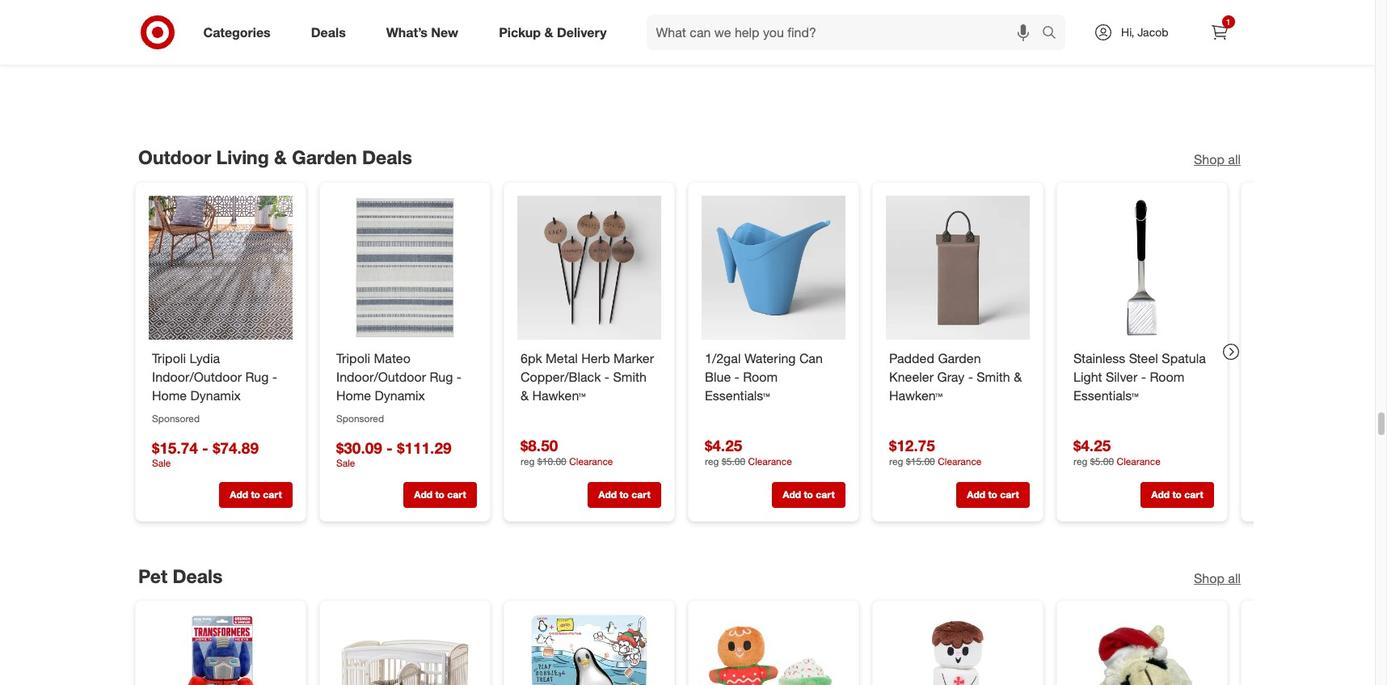 Task type: locate. For each thing, give the bounding box(es) containing it.
new
[[431, 24, 459, 40]]

$8.50 reg $10.00 clearance
[[520, 436, 613, 468]]

tripoli
[[152, 350, 186, 367], [336, 350, 370, 367]]

indoor/outdoor for $15.74
[[152, 369, 241, 385]]

garden
[[292, 146, 357, 169], [938, 350, 981, 367]]

0 horizontal spatial sponsored
[[152, 412, 200, 424]]

0 vertical spatial shop
[[1194, 151, 1225, 168]]

essentials™ down blue
[[705, 387, 770, 403]]

1 indoor/outdoor from the left
[[152, 369, 241, 385]]

& right gray
[[1014, 369, 1022, 385]]

$4.25 reg $5.00 clearance for essentials™
[[705, 436, 792, 468]]

what's new link
[[373, 15, 479, 50]]

- inside padded garden kneeler gray - smith & hawken™
[[968, 369, 973, 385]]

1 horizontal spatial deals
[[311, 24, 346, 40]]

spatula
[[1162, 350, 1206, 367]]

2 cart from the left
[[447, 489, 466, 501]]

2 horizontal spatial deals
[[362, 146, 412, 169]]

tripoli lydia indoor/outdoor rug - home dynamix image
[[148, 196, 292, 340], [148, 196, 292, 340]]

1 horizontal spatial $4.25 reg $5.00 clearance
[[1074, 436, 1161, 468]]

1 $4.25 reg $5.00 clearance from the left
[[705, 436, 792, 468]]

1 horizontal spatial sponsored
[[336, 412, 384, 424]]

$5.00 for 1/2gal watering can blue - room essentials™
[[722, 456, 745, 468]]

0 horizontal spatial rug
[[245, 369, 268, 385]]

3 reg from the left
[[889, 456, 903, 468]]

-
[[272, 369, 277, 385], [456, 369, 461, 385], [604, 369, 609, 385], [734, 369, 740, 385], [968, 369, 973, 385], [1141, 369, 1147, 385], [202, 438, 208, 457], [386, 438, 393, 457]]

2 shop from the top
[[1194, 570, 1225, 586]]

1 horizontal spatial tripoli
[[336, 350, 370, 367]]

home for $15.74
[[152, 387, 187, 403]]

1 horizontal spatial garden
[[938, 350, 981, 367]]

$4.25 down blue
[[705, 436, 742, 455]]

hasbro optimus prime crunch & squeak transformers dog toy - red/blue image
[[148, 614, 292, 685], [148, 614, 292, 685]]

room inside stainless steel spatula light silver  - room essentials™
[[1150, 369, 1185, 385]]

$4.25 reg $5.00 clearance down silver
[[1074, 436, 1161, 468]]

deals
[[311, 24, 346, 40], [362, 146, 412, 169], [172, 564, 222, 587]]

1/2gal watering can blue - room essentials™ link
[[705, 350, 842, 405]]

2 room from the left
[[1150, 369, 1185, 385]]

stainless
[[1074, 350, 1126, 367]]

4 add to cart from the left
[[783, 489, 835, 501]]

reg inside $12.75 reg $15.00 clearance
[[889, 456, 903, 468]]

0 vertical spatial shop all
[[1194, 151, 1241, 168]]

1 hawken™ from the left
[[532, 387, 586, 403]]

2 clearance from the left
[[748, 456, 792, 468]]

tripoli for $30.09
[[336, 350, 370, 367]]

1 add from the left
[[230, 489, 248, 501]]

1 horizontal spatial indoor/outdoor
[[336, 369, 426, 385]]

home
[[152, 387, 187, 403], [336, 387, 371, 403]]

$5.00 for stainless steel spatula light silver  - room essentials™
[[1091, 456, 1114, 468]]

2 home from the left
[[336, 387, 371, 403]]

1 horizontal spatial room
[[1150, 369, 1185, 385]]

$4.25 reg $5.00 clearance down 1/2gal watering can blue - room essentials™ in the bottom of the page
[[705, 436, 792, 468]]

tripoli mateo indoor/outdoor rug - home dynamix
[[336, 350, 461, 403]]

tripoli inside tripoli lydia indoor/outdoor rug - home dynamix
[[152, 350, 186, 367]]

1 cart from the left
[[263, 489, 282, 501]]

2 reg from the left
[[705, 456, 719, 468]]

stainless steel spatula light silver  - room essentials™ image
[[1070, 196, 1214, 340], [1070, 196, 1214, 340]]

4 clearance from the left
[[1117, 456, 1161, 468]]

1 tripoli from the left
[[152, 350, 186, 367]]

0 horizontal spatial essentials™
[[705, 387, 770, 403]]

6pk metal herb marker copper/black - smith & hawken™ link
[[520, 350, 658, 405]]

2 essentials™ from the left
[[1074, 387, 1139, 403]]

shop all for pet deals
[[1194, 570, 1241, 586]]

indoor/outdoor down lydia
[[152, 369, 241, 385]]

home up $15.74
[[152, 387, 187, 403]]

6 add to cart from the left
[[1152, 489, 1204, 501]]

sponsored up $15.74
[[152, 412, 200, 424]]

to
[[251, 489, 260, 501], [435, 489, 444, 501], [619, 489, 629, 501], [804, 489, 813, 501], [988, 489, 998, 501], [1173, 489, 1182, 501]]

tripoli left mateo
[[336, 350, 370, 367]]

$12.75 reg $15.00 clearance
[[889, 436, 982, 468]]

5 cart from the left
[[1000, 489, 1019, 501]]

1 add to cart button from the left
[[219, 483, 292, 508]]

1 to from the left
[[251, 489, 260, 501]]

pet
[[138, 564, 167, 587]]

$74.89
[[212, 438, 258, 457]]

sale
[[152, 457, 171, 470], [336, 457, 355, 470]]

2 sale from the left
[[336, 457, 355, 470]]

rug inside tripoli lydia indoor/outdoor rug - home dynamix
[[245, 369, 268, 385]]

0 horizontal spatial $5.00
[[722, 456, 745, 468]]

rug for $30.09 - $111.29
[[429, 369, 453, 385]]

1 horizontal spatial sale
[[336, 457, 355, 470]]

0 horizontal spatial room
[[743, 369, 778, 385]]

indoor/outdoor inside tripoli mateo indoor/outdoor rug - home dynamix
[[336, 369, 426, 385]]

marker
[[614, 350, 654, 367]]

shop all for outdoor living & garden deals
[[1194, 151, 1241, 168]]

2 add to cart button from the left
[[403, 483, 477, 508]]

home inside tripoli lydia indoor/outdoor rug - home dynamix
[[152, 387, 187, 403]]

2 shop all link from the top
[[1194, 569, 1241, 587]]

2 $5.00 from the left
[[1091, 456, 1114, 468]]

hawken™ down kneeler on the right bottom of the page
[[889, 387, 943, 403]]

0 horizontal spatial sale
[[152, 457, 171, 470]]

1 dynamix from the left
[[190, 387, 240, 403]]

2 smith from the left
[[977, 369, 1010, 385]]

- inside stainless steel spatula light silver  - room essentials™
[[1141, 369, 1147, 385]]

deals link
[[297, 15, 366, 50]]

3 to from the left
[[619, 489, 629, 501]]

sponsored up $30.09
[[336, 412, 384, 424]]

2 all from the top
[[1228, 570, 1241, 586]]

indoor/outdoor
[[152, 369, 241, 385], [336, 369, 426, 385]]

tripoli inside tripoli mateo indoor/outdoor rug - home dynamix
[[336, 350, 370, 367]]

0 vertical spatial all
[[1228, 151, 1241, 168]]

add to cart
[[230, 489, 282, 501], [414, 489, 466, 501], [598, 489, 650, 501], [783, 489, 835, 501], [967, 489, 1019, 501], [1152, 489, 1204, 501]]

1 vertical spatial shop
[[1194, 570, 1225, 586]]

$15.74
[[152, 438, 198, 457]]

2 $4.25 from the left
[[1074, 436, 1111, 455]]

add to cart button for padded garden kneeler gray - smith & hawken™
[[956, 483, 1030, 508]]

6 add to cart button from the left
[[1141, 483, 1214, 508]]

essentials™ down silver
[[1074, 387, 1139, 403]]

5 add to cart button from the left
[[956, 483, 1030, 508]]

1 clearance from the left
[[569, 456, 613, 468]]

1 $4.25 from the left
[[705, 436, 742, 455]]

to for 6pk metal herb marker copper/black - smith & hawken™
[[619, 489, 629, 501]]

5 add from the left
[[967, 489, 986, 501]]

dynamix
[[190, 387, 240, 403], [375, 387, 425, 403]]

clearance inside "$8.50 reg $10.00 clearance"
[[569, 456, 613, 468]]

hawken™ down copper/black
[[532, 387, 586, 403]]

2 shop all from the top
[[1194, 570, 1241, 586]]

sale down $30.09
[[336, 457, 355, 470]]

clearance for essentials™
[[748, 456, 792, 468]]

add for tripoli lydia indoor/outdoor rug - home dynamix
[[230, 489, 248, 501]]

living
[[216, 146, 269, 169]]

1 essentials™ from the left
[[705, 387, 770, 403]]

reg inside "$8.50 reg $10.00 clearance"
[[520, 456, 535, 468]]

1 shop all link from the top
[[1194, 151, 1241, 169]]

room down the watering
[[743, 369, 778, 385]]

1 sponsored from the left
[[152, 412, 200, 424]]

1/2gal watering can blue - room essentials™
[[705, 350, 823, 403]]

5 add to cart from the left
[[967, 489, 1019, 501]]

1 all from the top
[[1228, 151, 1241, 168]]

3 add to cart from the left
[[598, 489, 650, 501]]

&
[[545, 24, 554, 40], [274, 146, 287, 169], [1014, 369, 1022, 385], [520, 387, 529, 403]]

rug up $111.29
[[429, 369, 453, 385]]

dynamix down mateo
[[375, 387, 425, 403]]

$15.00
[[906, 456, 935, 468]]

0 horizontal spatial hawken™
[[532, 387, 586, 403]]

metal
[[546, 350, 578, 367]]

3 cart from the left
[[631, 489, 650, 501]]

1 horizontal spatial essentials™
[[1074, 387, 1139, 403]]

dynamix inside tripoli mateo indoor/outdoor rug - home dynamix
[[375, 387, 425, 403]]

add to cart button for 1/2gal watering can blue - room essentials™
[[772, 483, 846, 508]]

tripoli lydia indoor/outdoor rug - home dynamix
[[152, 350, 277, 403]]

0 horizontal spatial home
[[152, 387, 187, 403]]

hawken™
[[532, 387, 586, 403], [889, 387, 943, 403]]

bark ginger brew crew dog toy image
[[702, 614, 846, 685], [702, 614, 846, 685]]

1 add to cart from the left
[[230, 489, 282, 501]]

room
[[743, 369, 778, 385], [1150, 369, 1185, 385]]

delivery
[[557, 24, 607, 40]]

smith
[[613, 369, 647, 385], [977, 369, 1010, 385]]

1 vertical spatial shop all link
[[1194, 569, 1241, 587]]

pet deals
[[138, 564, 222, 587]]

1 shop all from the top
[[1194, 151, 1241, 168]]

2 to from the left
[[435, 489, 444, 501]]

1 rug from the left
[[245, 369, 268, 385]]

sale inside $30.09 - $111.29 sale
[[336, 457, 355, 470]]

0 horizontal spatial indoor/outdoor
[[152, 369, 241, 385]]

$4.25 reg $5.00 clearance
[[705, 436, 792, 468], [1074, 436, 1161, 468]]

3 clearance from the left
[[938, 456, 982, 468]]

$4.25
[[705, 436, 742, 455], [1074, 436, 1111, 455]]

4 cart from the left
[[816, 489, 835, 501]]

1 sale from the left
[[152, 457, 171, 470]]

2 rug from the left
[[429, 369, 453, 385]]

1 vertical spatial deals
[[362, 146, 412, 169]]

to for tripoli mateo indoor/outdoor rug - home dynamix
[[435, 489, 444, 501]]

0 horizontal spatial dynamix
[[190, 387, 240, 403]]

2 $4.25 reg $5.00 clearance from the left
[[1074, 436, 1161, 468]]

4 to from the left
[[804, 489, 813, 501]]

5 to from the left
[[988, 489, 998, 501]]

sale for $15.74 - $74.89
[[152, 457, 171, 470]]

shop all link
[[1194, 151, 1241, 169], [1194, 569, 1241, 587]]

6pk
[[520, 350, 542, 367]]

indoor/outdoor inside tripoli lydia indoor/outdoor rug - home dynamix
[[152, 369, 241, 385]]

1 horizontal spatial hawken™
[[889, 387, 943, 403]]

add for 6pk metal herb marker copper/black - smith & hawken™
[[598, 489, 617, 501]]

1 vertical spatial garden
[[938, 350, 981, 367]]

dynamix inside tripoli lydia indoor/outdoor rug - home dynamix
[[190, 387, 240, 403]]

0 horizontal spatial smith
[[613, 369, 647, 385]]

padded
[[889, 350, 935, 367]]

jacob
[[1138, 25, 1169, 39]]

what's new
[[386, 24, 459, 40]]

1 vertical spatial all
[[1228, 570, 1241, 586]]

pickup
[[499, 24, 541, 40]]

2 vertical spatial deals
[[172, 564, 222, 587]]

2 tripoli from the left
[[336, 350, 370, 367]]

add to cart for 6pk metal herb marker copper/black - smith & hawken™
[[598, 489, 650, 501]]

0 horizontal spatial $4.25 reg $5.00 clearance
[[705, 436, 792, 468]]

add to cart button
[[219, 483, 292, 508], [403, 483, 477, 508], [588, 483, 661, 508], [772, 483, 846, 508], [956, 483, 1030, 508], [1141, 483, 1214, 508]]

6 to from the left
[[1173, 489, 1182, 501]]

tripoli left lydia
[[152, 350, 186, 367]]

1 horizontal spatial home
[[336, 387, 371, 403]]

reg for stainless steel spatula light silver  - room essentials™
[[1074, 456, 1088, 468]]

4 add from the left
[[783, 489, 801, 501]]

4 reg from the left
[[1074, 456, 1088, 468]]

6 cart from the left
[[1185, 489, 1204, 501]]

rug
[[245, 369, 268, 385], [429, 369, 453, 385]]

1 room from the left
[[743, 369, 778, 385]]

add
[[230, 489, 248, 501], [414, 489, 432, 501], [598, 489, 617, 501], [783, 489, 801, 501], [967, 489, 986, 501], [1152, 489, 1170, 501]]

add for 1/2gal watering can blue - room essentials™
[[783, 489, 801, 501]]

0 vertical spatial garden
[[292, 146, 357, 169]]

2 add to cart from the left
[[414, 489, 466, 501]]

add to cart for tripoli mateo indoor/outdoor rug - home dynamix
[[414, 489, 466, 501]]

add to cart button for 6pk metal herb marker copper/black - smith & hawken™
[[588, 483, 661, 508]]

& down 6pk
[[520, 387, 529, 403]]

shop
[[1194, 151, 1225, 168], [1194, 570, 1225, 586]]

1 horizontal spatial smith
[[977, 369, 1010, 385]]

$5.00
[[722, 456, 745, 468], [1091, 456, 1114, 468]]

cart for padded garden kneeler gray - smith & hawken™
[[1000, 489, 1019, 501]]

iris usa 24-inch 4 panel exercise pet playpen with door, white image
[[333, 614, 477, 685], [333, 614, 477, 685]]

1 home from the left
[[152, 387, 187, 403]]

6pk metal herb marker copper/black - smith & hawken™ image
[[517, 196, 661, 340], [517, 196, 661, 340]]

steel
[[1129, 350, 1158, 367]]

1 vertical spatial shop all
[[1194, 570, 1241, 586]]

rug up $74.89
[[245, 369, 268, 385]]

sale down $15.74
[[152, 457, 171, 470]]

1 horizontal spatial $5.00
[[1091, 456, 1114, 468]]

padded garden kneeler gray - smith & hawken™ image
[[886, 196, 1030, 340], [886, 196, 1030, 340]]

search
[[1035, 26, 1074, 42]]

1 link
[[1202, 15, 1238, 50]]

outdoor
[[138, 146, 211, 169]]

shop all
[[1194, 151, 1241, 168], [1194, 570, 1241, 586]]

indoor/outdoor down mateo
[[336, 369, 426, 385]]

cart for tripoli mateo indoor/outdoor rug - home dynamix
[[447, 489, 466, 501]]

3 add to cart button from the left
[[588, 483, 661, 508]]

4 add to cart button from the left
[[772, 483, 846, 508]]

cart
[[263, 489, 282, 501], [447, 489, 466, 501], [631, 489, 650, 501], [816, 489, 835, 501], [1000, 489, 1019, 501], [1185, 489, 1204, 501]]

1 shop from the top
[[1194, 151, 1225, 168]]

0 horizontal spatial tripoli
[[152, 350, 186, 367]]

indoor/outdoor for $30.09
[[336, 369, 426, 385]]

temptations snacky penguin chicken flavor cat treats - 0.42oz image
[[517, 614, 661, 685], [517, 614, 661, 685]]

2 indoor/outdoor from the left
[[336, 369, 426, 385]]

& right living
[[274, 146, 287, 169]]

clearance inside $12.75 reg $15.00 clearance
[[938, 456, 982, 468]]

rug inside tripoli mateo indoor/outdoor rug - home dynamix
[[429, 369, 453, 385]]

1 horizontal spatial rug
[[429, 369, 453, 385]]

1 reg from the left
[[520, 456, 535, 468]]

multipet 6" christmas lamb chop with santa hat dog toy image
[[1070, 614, 1214, 685], [1070, 614, 1214, 685]]

sponsored
[[152, 412, 200, 424], [336, 412, 384, 424]]

smith down marker
[[613, 369, 647, 385]]

- inside tripoli mateo indoor/outdoor rug - home dynamix
[[456, 369, 461, 385]]

essentials™
[[705, 387, 770, 403], [1074, 387, 1139, 403]]

6 add from the left
[[1152, 489, 1170, 501]]

home up $30.09
[[336, 387, 371, 403]]

sale inside $15.74 - $74.89 sale
[[152, 457, 171, 470]]

reg
[[520, 456, 535, 468], [705, 456, 719, 468], [889, 456, 903, 468], [1074, 456, 1088, 468]]

0 vertical spatial shop all link
[[1194, 151, 1241, 169]]

1 $5.00 from the left
[[722, 456, 745, 468]]

1 smith from the left
[[613, 369, 647, 385]]

1/2gal watering can blue - room essentials™ image
[[702, 196, 846, 340], [702, 196, 846, 340]]

smith right gray
[[977, 369, 1010, 385]]

3 add from the left
[[598, 489, 617, 501]]

rug for $15.74 - $74.89
[[245, 369, 268, 385]]

2 sponsored from the left
[[336, 412, 384, 424]]

room down the spatula at the bottom
[[1150, 369, 1185, 385]]

$4.25 reg $5.00 clearance for room
[[1074, 436, 1161, 468]]

all
[[1228, 151, 1241, 168], [1228, 570, 1241, 586]]

2 dynamix from the left
[[375, 387, 425, 403]]

room inside 1/2gal watering can blue - room essentials™
[[743, 369, 778, 385]]

0 horizontal spatial $4.25
[[705, 436, 742, 455]]

2 hawken™ from the left
[[889, 387, 943, 403]]

2 add from the left
[[414, 489, 432, 501]]

1 horizontal spatial dynamix
[[375, 387, 425, 403]]

dynamix down lydia
[[190, 387, 240, 403]]

$111.29
[[397, 438, 451, 457]]

home inside tripoli mateo indoor/outdoor rug - home dynamix
[[336, 387, 371, 403]]

1 horizontal spatial $4.25
[[1074, 436, 1111, 455]]

smith inside padded garden kneeler gray - smith & hawken™
[[977, 369, 1010, 385]]

clearance
[[569, 456, 613, 468], [748, 456, 792, 468], [938, 456, 982, 468], [1117, 456, 1161, 468]]

bark frosty the s'moreman dog toy image
[[886, 614, 1030, 685], [886, 614, 1030, 685]]

sale for $30.09 - $111.29
[[336, 457, 355, 470]]

tripoli mateo indoor/outdoor rug - home dynamix image
[[333, 196, 477, 340], [333, 196, 477, 340]]

$4.25 down light
[[1074, 436, 1111, 455]]

& right pickup
[[545, 24, 554, 40]]

categories
[[203, 24, 271, 40]]



Task type: vqa. For each thing, say whether or not it's contained in the screenshot.


Task type: describe. For each thing, give the bounding box(es) containing it.
clearance for room
[[1117, 456, 1161, 468]]

cart for 6pk metal herb marker copper/black - smith & hawken™
[[631, 489, 650, 501]]

smith inside "6pk metal herb marker copper/black - smith & hawken™"
[[613, 369, 647, 385]]

& inside pickup & delivery link
[[545, 24, 554, 40]]

add to cart for padded garden kneeler gray - smith & hawken™
[[967, 489, 1019, 501]]

$12.75
[[889, 436, 935, 455]]

mateo
[[374, 350, 410, 367]]

- inside 1/2gal watering can blue - room essentials™
[[734, 369, 740, 385]]

& inside padded garden kneeler gray - smith & hawken™
[[1014, 369, 1022, 385]]

to for 1/2gal watering can blue - room essentials™
[[804, 489, 813, 501]]

- inside $30.09 - $111.29 sale
[[386, 438, 393, 457]]

search button
[[1035, 15, 1074, 53]]

reg for padded garden kneeler gray - smith & hawken™
[[889, 456, 903, 468]]

tripoli mateo indoor/outdoor rug - home dynamix link
[[336, 350, 474, 405]]

all for pet deals
[[1228, 570, 1241, 586]]

clearance for smith
[[569, 456, 613, 468]]

pickup & delivery link
[[485, 15, 627, 50]]

to for tripoli lydia indoor/outdoor rug - home dynamix
[[251, 489, 260, 501]]

cart for 1/2gal watering can blue - room essentials™
[[816, 489, 835, 501]]

stainless steel spatula light silver  - room essentials™ link
[[1074, 350, 1211, 405]]

$15.74 - $74.89 sale
[[152, 438, 258, 470]]

$10.00
[[537, 456, 566, 468]]

6pk metal herb marker copper/black - smith & hawken™
[[520, 350, 654, 403]]

cart for stainless steel spatula light silver  - room essentials™
[[1185, 489, 1204, 501]]

1/2gal
[[705, 350, 741, 367]]

$4.25 for stainless steel spatula light silver  - room essentials™
[[1074, 436, 1111, 455]]

shop for pet deals
[[1194, 570, 1225, 586]]

hi,
[[1122, 25, 1135, 39]]

clearance for &
[[938, 456, 982, 468]]

silver
[[1106, 369, 1138, 385]]

add to cart button for stainless steel spatula light silver  - room essentials™
[[1141, 483, 1214, 508]]

sponsored for $15.74
[[152, 412, 200, 424]]

herb
[[581, 350, 610, 367]]

add to cart for 1/2gal watering can blue - room essentials™
[[783, 489, 835, 501]]

reg for 6pk metal herb marker copper/black - smith & hawken™
[[520, 456, 535, 468]]

$4.25 for 1/2gal watering can blue - room essentials™
[[705, 436, 742, 455]]

$30.09
[[336, 438, 382, 457]]

tripoli for $15.74
[[152, 350, 186, 367]]

padded garden kneeler gray - smith & hawken™ link
[[889, 350, 1027, 405]]

0 vertical spatial deals
[[311, 24, 346, 40]]

add for padded garden kneeler gray - smith & hawken™
[[967, 489, 986, 501]]

add to cart button for tripoli mateo indoor/outdoor rug - home dynamix
[[403, 483, 477, 508]]

shop for outdoor living & garden deals
[[1194, 151, 1225, 168]]

padded garden kneeler gray - smith & hawken™
[[889, 350, 1022, 403]]

essentials™ inside 1/2gal watering can blue - room essentials™
[[705, 387, 770, 403]]

stainless steel spatula light silver  - room essentials™
[[1074, 350, 1206, 403]]

dynamix for $111.29
[[375, 387, 425, 403]]

outdoor living & garden deals
[[138, 146, 412, 169]]

& inside "6pk metal herb marker copper/black - smith & hawken™"
[[520, 387, 529, 403]]

can
[[799, 350, 823, 367]]

What can we help you find? suggestions appear below search field
[[647, 15, 1047, 50]]

shop all link for pet deals
[[1194, 569, 1241, 587]]

light
[[1074, 369, 1102, 385]]

$8.50
[[520, 436, 558, 455]]

garden inside padded garden kneeler gray - smith & hawken™
[[938, 350, 981, 367]]

lydia
[[189, 350, 220, 367]]

add for tripoli mateo indoor/outdoor rug - home dynamix
[[414, 489, 432, 501]]

add for stainless steel spatula light silver  - room essentials™
[[1152, 489, 1170, 501]]

kneeler
[[889, 369, 934, 385]]

1
[[1227, 17, 1231, 27]]

$30.09 - $111.29 sale
[[336, 438, 451, 470]]

hawken™ inside "6pk metal herb marker copper/black - smith & hawken™"
[[532, 387, 586, 403]]

hi, jacob
[[1122, 25, 1169, 39]]

gray
[[937, 369, 965, 385]]

all for outdoor living & garden deals
[[1228, 151, 1241, 168]]

home for $30.09
[[336, 387, 371, 403]]

sponsored for $30.09
[[336, 412, 384, 424]]

what's
[[386, 24, 428, 40]]

add to cart for stainless steel spatula light silver  - room essentials™
[[1152, 489, 1204, 501]]

reg for 1/2gal watering can blue - room essentials™
[[705, 456, 719, 468]]

add to cart button for tripoli lydia indoor/outdoor rug - home dynamix
[[219, 483, 292, 508]]

copper/black
[[520, 369, 601, 385]]

watering
[[744, 350, 796, 367]]

pickup & delivery
[[499, 24, 607, 40]]

0 horizontal spatial garden
[[292, 146, 357, 169]]

categories link
[[190, 15, 291, 50]]

dynamix for $74.89
[[190, 387, 240, 403]]

tripoli lydia indoor/outdoor rug - home dynamix link
[[152, 350, 289, 405]]

- inside tripoli lydia indoor/outdoor rug - home dynamix
[[272, 369, 277, 385]]

0 horizontal spatial deals
[[172, 564, 222, 587]]

hawken™ inside padded garden kneeler gray - smith & hawken™
[[889, 387, 943, 403]]

shop all link for outdoor living & garden deals
[[1194, 151, 1241, 169]]

blue
[[705, 369, 731, 385]]

cart for tripoli lydia indoor/outdoor rug - home dynamix
[[263, 489, 282, 501]]

- inside "6pk metal herb marker copper/black - smith & hawken™"
[[604, 369, 609, 385]]

- inside $15.74 - $74.89 sale
[[202, 438, 208, 457]]

to for stainless steel spatula light silver  - room essentials™
[[1173, 489, 1182, 501]]

essentials™ inside stainless steel spatula light silver  - room essentials™
[[1074, 387, 1139, 403]]

to for padded garden kneeler gray - smith & hawken™
[[988, 489, 998, 501]]

add to cart for tripoli lydia indoor/outdoor rug - home dynamix
[[230, 489, 282, 501]]



